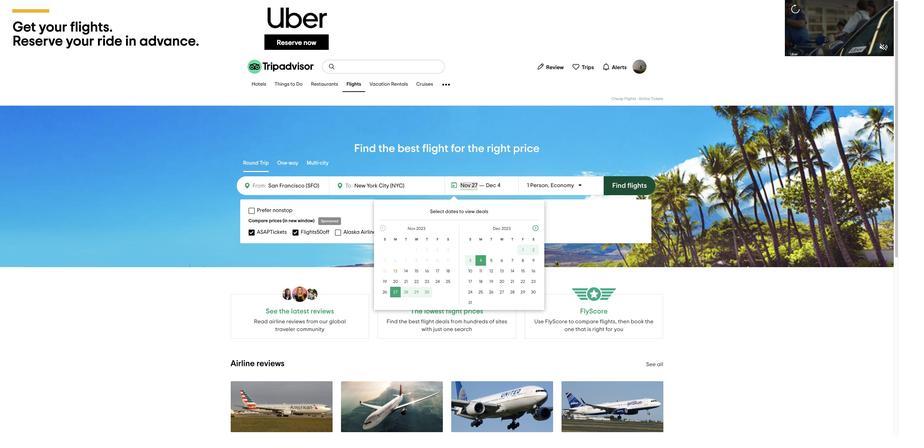 Task type: describe. For each thing, give the bounding box(es) containing it.
find the best flight deals from hundreds of sites with just one search
[[387, 319, 508, 333]]

vacation rentals link
[[366, 77, 413, 92]]

0 horizontal spatial reviews
[[257, 360, 285, 368]]

prefer nonstop
[[257, 208, 293, 213]]

s m t w t f s for nov
[[384, 238, 450, 242]]

cheap
[[612, 97, 624, 101]]

2 28 from the left
[[511, 290, 515, 295]]

1 12 from the left
[[383, 269, 387, 274]]

flight for for
[[423, 143, 449, 154]]

of
[[490, 319, 495, 325]]

dec 2023
[[494, 227, 511, 231]]

0 vertical spatial 17
[[436, 269, 440, 274]]

unpublishedflight
[[393, 230, 437, 235]]

0 vertical spatial flyscore
[[581, 308, 608, 315]]

things to do
[[275, 82, 303, 87]]

restaurants link
[[307, 77, 343, 92]]

2 29 from the left
[[521, 290, 526, 295]]

1 9 from the left
[[426, 259, 429, 263]]

31
[[469, 301, 473, 305]]

just
[[434, 327, 443, 333]]

person
[[531, 183, 549, 188]]

find for find the best flight deals from hundreds of sites with just one search
[[387, 319, 398, 325]]

things to do link
[[271, 77, 307, 92]]

price
[[514, 143, 540, 154]]

2 14 from the left
[[511, 269, 515, 274]]

1 vertical spatial 11
[[480, 269, 483, 274]]

1 horizontal spatial 1
[[523, 248, 524, 252]]

multi-city link
[[307, 155, 329, 172]]

0 vertical spatial 25
[[446, 280, 451, 284]]

vacation
[[370, 82, 390, 87]]

w for nov
[[415, 238, 419, 242]]

2 30 from the left
[[532, 290, 536, 295]]

0 horizontal spatial 1
[[416, 248, 418, 252]]

2 t from the left
[[426, 238, 429, 242]]

flight prices
[[446, 308, 484, 315]]

2 8 from the left
[[522, 259, 525, 263]]

w for dec
[[501, 238, 504, 242]]

see for see all
[[647, 362, 656, 368]]

0 vertical spatial to
[[291, 82, 295, 87]]

use flyscore to compare flights, then book the one that is right for you
[[535, 319, 654, 333]]

prefer
[[257, 208, 272, 213]]

-
[[638, 97, 639, 101]]

(in
[[283, 219, 288, 224]]

select dates to view deals
[[430, 210, 489, 214]]

do
[[297, 82, 303, 87]]

round trip
[[243, 161, 269, 166]]

1 8 from the left
[[416, 259, 418, 263]]

0 vertical spatial 3
[[437, 248, 439, 252]]

see all link
[[647, 362, 664, 368]]

0 horizontal spatial right
[[487, 143, 511, 154]]

1 horizontal spatial 4
[[480, 259, 482, 263]]

find flights button
[[604, 176, 656, 195]]

one-
[[278, 161, 289, 166]]

alaska
[[344, 230, 360, 235]]

flights,
[[600, 319, 617, 325]]

2 horizontal spatial 4
[[498, 183, 501, 188]]

trip
[[260, 161, 269, 166]]

airline reviews
[[231, 360, 285, 368]]

2 13 from the left
[[501, 269, 504, 274]]

trips
[[582, 65, 595, 70]]

city
[[320, 161, 329, 166]]

sponsored
[[321, 220, 339, 223]]

to for use flyscore to compare flights, then book the one that is right for you
[[569, 319, 575, 325]]

2 20 from the left
[[500, 280, 505, 284]]

the inside 'use flyscore to compare flights, then book the one that is right for you'
[[646, 319, 654, 325]]

1 vertical spatial 3
[[470, 259, 472, 263]]

multi-city
[[307, 161, 329, 166]]

1 vertical spatial 24
[[469, 290, 473, 295]]

to for select dates to view deals
[[460, 210, 464, 214]]

lowest
[[425, 308, 445, 315]]

find the best flight for the right price
[[355, 143, 540, 154]]

0 vertical spatial airline
[[640, 97, 651, 101]]

cheap flights - airline tickets
[[612, 97, 664, 101]]

From where? text field
[[267, 181, 325, 191]]

s m t w t f s for dec
[[470, 238, 535, 242]]

latest
[[291, 308, 309, 315]]

sites
[[496, 319, 508, 325]]

1 14 from the left
[[405, 269, 408, 274]]

2 6 from the left
[[501, 259, 504, 263]]

the for see the latest reviews
[[279, 308, 290, 315]]

1 29 from the left
[[415, 290, 419, 295]]

0 horizontal spatial 18
[[447, 269, 450, 274]]

tickets
[[651, 97, 664, 101]]

include
[[459, 208, 477, 213]]

trips link
[[570, 60, 597, 74]]

from inside find the best flight deals from hundreds of sites with just one search
[[451, 319, 463, 325]]

deals for view
[[476, 210, 489, 214]]

1 26 from the left
[[383, 290, 388, 295]]

search image
[[329, 63, 336, 70]]

the
[[411, 308, 423, 315]]

airline
[[269, 319, 285, 325]]

see for see the latest reviews
[[266, 308, 278, 315]]

2 horizontal spatial reviews
[[311, 308, 334, 315]]

then
[[619, 319, 630, 325]]

rentals
[[392, 82, 408, 87]]

nonstop
[[273, 208, 293, 213]]

economy
[[551, 183, 575, 188]]

is
[[588, 327, 592, 333]]

to:
[[346, 183, 353, 189]]

dec for dec 2023
[[494, 227, 501, 231]]

ladybug
[[451, 230, 472, 235]]

1 19 from the left
[[383, 280, 387, 284]]

0 horizontal spatial 24
[[436, 280, 440, 284]]

for
[[451, 143, 466, 154]]

prices
[[269, 219, 282, 224]]

read
[[254, 319, 268, 325]]

cruises link
[[413, 77, 438, 92]]

airlines
[[361, 230, 379, 235]]

round
[[243, 161, 259, 166]]

new
[[289, 219, 297, 224]]

dec for dec 4
[[486, 183, 497, 188]]

see all
[[647, 362, 664, 368]]

2 5 from the left
[[491, 259, 493, 263]]

1 horizontal spatial 25
[[479, 290, 484, 295]]

cruises
[[417, 82, 434, 87]]

nov 2023
[[408, 227, 426, 231]]

reviews inside read airline reviews from our global traveler community
[[287, 319, 305, 325]]

1 13 from the left
[[394, 269, 398, 274]]

1 16 from the left
[[426, 269, 429, 274]]

see the latest reviews
[[266, 308, 334, 315]]

select all
[[483, 230, 507, 235]]

nearby
[[478, 208, 495, 213]]

traveler community
[[276, 327, 325, 333]]

find flights
[[613, 182, 648, 189]]

2 9 from the left
[[533, 259, 535, 263]]

flight for deals
[[421, 319, 434, 325]]

from:
[[253, 183, 267, 189]]

4 t from the left
[[512, 238, 514, 242]]

2 22 from the left
[[521, 280, 526, 284]]

advertisement region
[[0, 0, 895, 56]]

1 horizontal spatial 18
[[479, 280, 483, 284]]

1 person , economy
[[528, 183, 575, 188]]

1 vertical spatial 10
[[469, 269, 473, 274]]

our
[[320, 319, 328, 325]]

0 horizontal spatial 27
[[394, 290, 398, 295]]

compare
[[576, 319, 599, 325]]

dec 4
[[486, 183, 501, 188]]

2 horizontal spatial 1
[[528, 183, 530, 188]]

2 horizontal spatial 27
[[500, 290, 505, 295]]

for you
[[606, 327, 624, 333]]

the for find the best flight deals from hundreds of sites with just one search
[[399, 319, 408, 325]]

find for find the best flight for the right price
[[355, 143, 376, 154]]

,
[[549, 183, 550, 188]]

review link
[[534, 60, 567, 74]]

one-way link
[[278, 155, 299, 172]]

m for nov 2023
[[394, 238, 397, 242]]

flights link
[[343, 77, 366, 92]]



Task type: locate. For each thing, give the bounding box(es) containing it.
1 7 from the left
[[405, 259, 407, 263]]

1 vertical spatial select
[[483, 230, 500, 235]]

from up the one search
[[451, 319, 463, 325]]

2 f from the left
[[523, 238, 524, 242]]

1 vertical spatial best
[[409, 319, 420, 325]]

1 horizontal spatial 14
[[511, 269, 515, 274]]

the inside find the best flight deals from hundreds of sites with just one search
[[399, 319, 408, 325]]

0 vertical spatial find
[[355, 143, 376, 154]]

19
[[383, 280, 387, 284], [490, 280, 494, 284]]

nov for nov 27
[[461, 183, 471, 188]]

1 horizontal spatial 23
[[532, 280, 536, 284]]

from left our
[[307, 319, 318, 325]]

m
[[394, 238, 397, 242], [480, 238, 483, 242]]

1 vertical spatial to
[[460, 210, 464, 214]]

0 horizontal spatial m
[[394, 238, 397, 242]]

0 horizontal spatial 12
[[383, 269, 387, 274]]

1 vertical spatial 17
[[469, 280, 472, 284]]

1 horizontal spatial 8
[[522, 259, 525, 263]]

0 horizontal spatial f
[[437, 238, 439, 242]]

1
[[528, 183, 530, 188], [416, 248, 418, 252], [523, 248, 524, 252]]

0 horizontal spatial select
[[430, 210, 445, 214]]

f for dec 2023
[[523, 238, 524, 242]]

1 21 from the left
[[405, 280, 408, 284]]

0 horizontal spatial 2023
[[417, 227, 426, 231]]

1 t from the left
[[405, 238, 407, 242]]

2 horizontal spatial find
[[613, 182, 627, 189]]

to up the one
[[569, 319, 575, 325]]

deals
[[476, 210, 489, 214], [436, 319, 450, 325]]

0 vertical spatial flights
[[347, 82, 361, 87]]

flights left -
[[625, 97, 637, 101]]

1 s from the left
[[384, 238, 386, 242]]

1 horizontal spatial 15
[[522, 269, 525, 274]]

best for deals
[[409, 319, 420, 325]]

multi-
[[307, 161, 320, 166]]

2 16 from the left
[[532, 269, 536, 274]]

1 horizontal spatial 30
[[532, 290, 536, 295]]

the for find the best flight for the right price
[[379, 143, 396, 154]]

1 horizontal spatial 26
[[490, 290, 494, 295]]

deals up just
[[436, 319, 450, 325]]

compare
[[249, 219, 268, 224]]

3 t from the left
[[491, 238, 493, 242]]

the lowest flight prices
[[411, 308, 484, 315]]

1 horizontal spatial flyscore
[[581, 308, 608, 315]]

f for nov 2023
[[437, 238, 439, 242]]

8
[[416, 259, 418, 263], [522, 259, 525, 263]]

2 12 from the left
[[490, 269, 494, 274]]

1 5 from the left
[[384, 259, 386, 263]]

s m t w t f s
[[384, 238, 450, 242], [470, 238, 535, 242]]

deals for flight
[[436, 319, 450, 325]]

1 horizontal spatial all
[[658, 362, 664, 368]]

0 vertical spatial reviews
[[311, 308, 334, 315]]

To where? text field
[[353, 181, 418, 191]]

the
[[379, 143, 396, 154], [468, 143, 485, 154], [279, 308, 290, 315], [399, 319, 408, 325], [646, 319, 654, 325]]

1 vertical spatial 18
[[479, 280, 483, 284]]

1 30 from the left
[[425, 290, 430, 295]]

0 horizontal spatial 17
[[436, 269, 440, 274]]

m down "nearby"
[[480, 238, 483, 242]]

1 horizontal spatial airline
[[640, 97, 651, 101]]

flyscore up compare
[[581, 308, 608, 315]]

m for dec 2023
[[480, 238, 483, 242]]

1 horizontal spatial 9
[[533, 259, 535, 263]]

right inside 'use flyscore to compare flights, then book the one that is right for you'
[[593, 327, 605, 333]]

find for find flights
[[613, 182, 627, 189]]

0 horizontal spatial 6
[[395, 259, 397, 263]]

find inside find the best flight deals from hundreds of sites with just one search
[[387, 319, 398, 325]]

0 vertical spatial select
[[430, 210, 445, 214]]

25 up flight prices
[[479, 290, 484, 295]]

0 vertical spatial dec
[[486, 183, 497, 188]]

3 s from the left
[[470, 238, 472, 242]]

one-way
[[278, 161, 299, 166]]

hundreds
[[464, 319, 488, 325]]

from inside read airline reviews from our global traveler community
[[307, 319, 318, 325]]

0 horizontal spatial 11
[[447, 259, 450, 263]]

flyscore up the one
[[546, 319, 568, 325]]

30
[[425, 290, 430, 295], [532, 290, 536, 295]]

0 horizontal spatial 15
[[415, 269, 419, 274]]

0 vertical spatial 24
[[436, 280, 440, 284]]

0 vertical spatial right
[[487, 143, 511, 154]]

alerts link
[[600, 60, 630, 74]]

flight inside find the best flight deals from hundreds of sites with just one search
[[421, 319, 434, 325]]

2 from from the left
[[451, 319, 463, 325]]

1 vertical spatial flights
[[625, 97, 637, 101]]

t
[[405, 238, 407, 242], [426, 238, 429, 242], [491, 238, 493, 242], [512, 238, 514, 242]]

book
[[631, 319, 645, 325]]

1 horizontal spatial 27
[[472, 183, 478, 188]]

0 vertical spatial all
[[501, 230, 507, 235]]

1 vertical spatial nov
[[408, 227, 416, 231]]

flight
[[423, 143, 449, 154], [421, 319, 434, 325]]

0 horizontal spatial deals
[[436, 319, 450, 325]]

0 vertical spatial 18
[[447, 269, 450, 274]]

16
[[426, 269, 429, 274], [532, 269, 536, 274]]

view
[[466, 210, 475, 214]]

select for select all
[[483, 230, 500, 235]]

1 vertical spatial see
[[647, 362, 656, 368]]

flyscore inside 'use flyscore to compare flights, then book the one that is right for you'
[[546, 319, 568, 325]]

1 vertical spatial airline
[[231, 360, 255, 368]]

0 horizontal spatial 25
[[446, 280, 451, 284]]

dec down airports
[[494, 227, 501, 231]]

1 horizontal spatial m
[[480, 238, 483, 242]]

30 up lowest
[[425, 290, 430, 295]]

18
[[447, 269, 450, 274], [479, 280, 483, 284]]

nov for nov 2023
[[408, 227, 416, 231]]

20
[[393, 280, 398, 284], [500, 280, 505, 284]]

1 horizontal spatial to
[[460, 210, 464, 214]]

select for select dates to view deals
[[430, 210, 445, 214]]

airports
[[496, 208, 516, 213]]

0 horizontal spatial nov
[[408, 227, 416, 231]]

0 horizontal spatial 23
[[425, 280, 430, 284]]

s m t w t f s down "unpublishedflight"
[[384, 238, 450, 242]]

1 2 from the left
[[426, 248, 429, 252]]

None search field
[[323, 60, 445, 73]]

1 2023 from the left
[[417, 227, 426, 231]]

deals inside find the best flight deals from hundreds of sites with just one search
[[436, 319, 450, 325]]

1 horizontal spatial flights
[[625, 97, 637, 101]]

2 15 from the left
[[522, 269, 525, 274]]

2023 for nov 2023
[[417, 227, 426, 231]]

nov 27
[[461, 183, 478, 188]]

28
[[404, 290, 409, 295], [511, 290, 515, 295]]

1 vertical spatial all
[[658, 362, 664, 368]]

0 vertical spatial best
[[398, 143, 420, 154]]

1 vertical spatial reviews
[[287, 319, 305, 325]]

1 horizontal spatial reviews
[[287, 319, 305, 325]]

select down include nearby airports
[[483, 230, 500, 235]]

right left 'price'
[[487, 143, 511, 154]]

17
[[436, 269, 440, 274], [469, 280, 472, 284]]

1 horizontal spatial 20
[[500, 280, 505, 284]]

2 26 from the left
[[490, 290, 494, 295]]

1 horizontal spatial 19
[[490, 280, 494, 284]]

all for see all
[[658, 362, 664, 368]]

10
[[436, 259, 440, 263], [469, 269, 473, 274]]

1 23 from the left
[[425, 280, 430, 284]]

23
[[425, 280, 430, 284], [532, 280, 536, 284]]

0 horizontal spatial see
[[266, 308, 278, 315]]

1 horizontal spatial 2
[[533, 248, 535, 252]]

27
[[472, 183, 478, 188], [394, 290, 398, 295], [500, 290, 505, 295]]

flight up with
[[421, 319, 434, 325]]

4 s from the left
[[533, 238, 535, 242]]

profile picture image
[[633, 60, 647, 74]]

0 horizontal spatial 21
[[405, 280, 408, 284]]

25 up the lowest flight prices
[[446, 280, 451, 284]]

1 vertical spatial right
[[593, 327, 605, 333]]

0 horizontal spatial 7
[[405, 259, 407, 263]]

hotels link
[[248, 77, 271, 92]]

global
[[329, 319, 346, 325]]

0 vertical spatial 11
[[447, 259, 450, 263]]

1 vertical spatial deals
[[436, 319, 450, 325]]

1 horizontal spatial nov
[[461, 183, 471, 188]]

2 vertical spatial to
[[569, 319, 575, 325]]

include nearby airports
[[459, 208, 516, 213]]

0 horizontal spatial 4
[[447, 248, 450, 252]]

0 horizontal spatial 10
[[436, 259, 440, 263]]

0 horizontal spatial 9
[[426, 259, 429, 263]]

2 w from the left
[[501, 238, 504, 242]]

0 horizontal spatial from
[[307, 319, 318, 325]]

s m t w t f s down 'select all' on the bottom of the page
[[470, 238, 535, 242]]

find inside "find flights" button
[[613, 182, 627, 189]]

5
[[384, 259, 386, 263], [491, 259, 493, 263]]

round trip link
[[243, 155, 269, 172]]

2 21 from the left
[[511, 280, 515, 284]]

vacation rentals
[[370, 82, 408, 87]]

0 horizontal spatial w
[[415, 238, 419, 242]]

deals right the view
[[476, 210, 489, 214]]

all for select all
[[501, 230, 507, 235]]

1 horizontal spatial from
[[451, 319, 463, 325]]

that
[[576, 327, 587, 333]]

flights
[[347, 82, 361, 87], [625, 97, 637, 101]]

to inside 'use flyscore to compare flights, then book the one that is right for you'
[[569, 319, 575, 325]]

flights50off
[[301, 230, 330, 235]]

1 22 from the left
[[415, 280, 419, 284]]

flights left "vacation"
[[347, 82, 361, 87]]

dec right nov 27
[[486, 183, 497, 188]]

w down 'select all' on the bottom of the page
[[501, 238, 504, 242]]

0 horizontal spatial all
[[501, 230, 507, 235]]

1 m from the left
[[394, 238, 397, 242]]

2 2 from the left
[[533, 248, 535, 252]]

1 horizontal spatial 22
[[521, 280, 526, 284]]

1 from from the left
[[307, 319, 318, 325]]

flight left for
[[423, 143, 449, 154]]

flyscore
[[581, 308, 608, 315], [546, 319, 568, 325]]

11
[[447, 259, 450, 263], [480, 269, 483, 274]]

things
[[275, 82, 290, 87]]

2 2023 from the left
[[502, 227, 511, 231]]

one search
[[444, 327, 473, 333]]

1 horizontal spatial select
[[483, 230, 500, 235]]

1 horizontal spatial 28
[[511, 290, 515, 295]]

1 vertical spatial 4
[[447, 248, 450, 252]]

25
[[446, 280, 451, 284], [479, 290, 484, 295]]

0 vertical spatial 10
[[436, 259, 440, 263]]

6
[[395, 259, 397, 263], [501, 259, 504, 263]]

24
[[436, 280, 440, 284], [469, 290, 473, 295]]

flights
[[628, 182, 648, 189]]

24 up "31"
[[469, 290, 473, 295]]

1 s m t w t f s from the left
[[384, 238, 450, 242]]

2023 for dec 2023
[[502, 227, 511, 231]]

1 28 from the left
[[404, 290, 409, 295]]

6 down "unpublishedflight"
[[395, 259, 397, 263]]

right right is
[[593, 327, 605, 333]]

one
[[565, 327, 575, 333]]

1 15 from the left
[[415, 269, 419, 274]]

29
[[415, 290, 419, 295], [521, 290, 526, 295]]

1 vertical spatial dec
[[494, 227, 501, 231]]

w
[[415, 238, 419, 242], [501, 238, 504, 242]]

to left do
[[291, 82, 295, 87]]

30 up 'use'
[[532, 290, 536, 295]]

0 vertical spatial see
[[266, 308, 278, 315]]

0 horizontal spatial find
[[355, 143, 376, 154]]

2 m from the left
[[480, 238, 483, 242]]

21
[[405, 280, 408, 284], [511, 280, 515, 284]]

find
[[355, 143, 376, 154], [613, 182, 627, 189], [387, 319, 398, 325]]

0 horizontal spatial 13
[[394, 269, 398, 274]]

2 s m t w t f s from the left
[[470, 238, 535, 242]]

1 horizontal spatial 24
[[469, 290, 473, 295]]

2 23 from the left
[[532, 280, 536, 284]]

0 horizontal spatial 3
[[437, 248, 439, 252]]

best inside find the best flight deals from hundreds of sites with just one search
[[409, 319, 420, 325]]

to left the view
[[460, 210, 464, 214]]

2 s from the left
[[448, 238, 450, 242]]

best for for
[[398, 143, 420, 154]]

m down "unpublishedflight"
[[394, 238, 397, 242]]

1 horizontal spatial 2023
[[502, 227, 511, 231]]

1 w from the left
[[415, 238, 419, 242]]

0 horizontal spatial flights
[[347, 82, 361, 87]]

compare prices (in new window)
[[249, 219, 315, 224]]

use
[[535, 319, 544, 325]]

2 19 from the left
[[490, 280, 494, 284]]

1 6 from the left
[[395, 259, 397, 263]]

6 down 'select all' on the bottom of the page
[[501, 259, 504, 263]]

24 up lowest
[[436, 280, 440, 284]]

dates
[[446, 210, 459, 214]]

2 vertical spatial reviews
[[257, 360, 285, 368]]

1 horizontal spatial right
[[593, 327, 605, 333]]

1 20 from the left
[[393, 280, 398, 284]]

read airline reviews from our global traveler community
[[254, 319, 346, 333]]

w down "unpublishedflight"
[[415, 238, 419, 242]]

tripadvisor image
[[248, 60, 314, 74]]

2 horizontal spatial to
[[569, 319, 575, 325]]

1 horizontal spatial 7
[[512, 259, 514, 263]]

select left dates
[[430, 210, 445, 214]]

1 f from the left
[[437, 238, 439, 242]]

right
[[487, 143, 511, 154], [593, 327, 605, 333]]

hotels
[[252, 82, 266, 87]]

see
[[266, 308, 278, 315], [647, 362, 656, 368]]

14
[[405, 269, 408, 274], [511, 269, 515, 274]]

2 7 from the left
[[512, 259, 514, 263]]

review
[[547, 65, 564, 70]]

0 horizontal spatial 8
[[416, 259, 418, 263]]

restaurants
[[311, 82, 338, 87]]



Task type: vqa. For each thing, say whether or not it's contained in the screenshot.
Nonstop
yes



